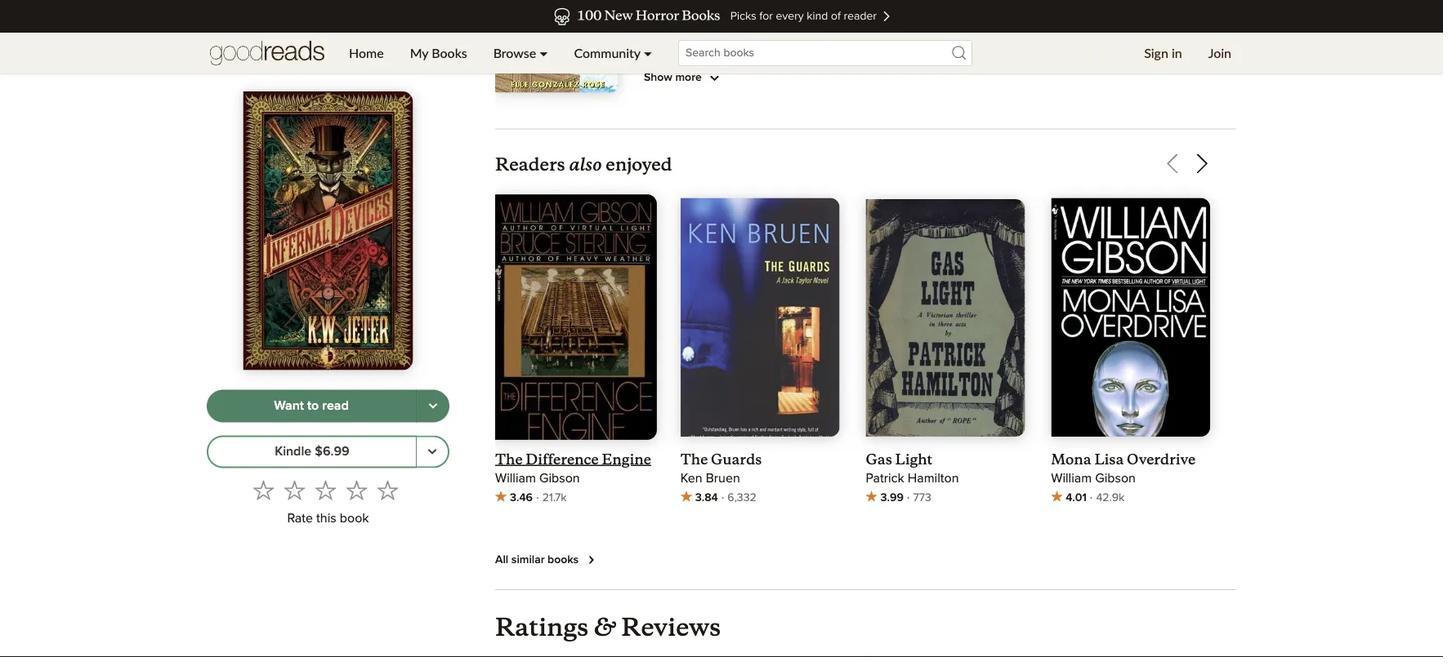Task type: describe. For each thing, give the bounding box(es) containing it.
gas light patrick hamilton
[[866, 451, 959, 486]]

in inside so when annoyingly handsome julian seo-cooke finds himself in need of a fake boyfriend, devin sees an opportunity to get behind enemy lines and prove the family plays dirty.
[[1006, 169, 1016, 182]]

sign in link
[[1131, 33, 1195, 74]]

devin baez is ready for a relaxing winter break at lake andreas. that is, until he runs into his obnoxious next-door neighbors the seo-cookes, undefeated champions of the lake's annual winter games. in the hope of finally taking down these long-time rivals, the baezes offer up their beloved cabin in a bet. reckless? definitely.
[[644, 75, 1194, 144]]

as long as devin and julian's families are at war, there's only room for loathing between them. which is a problem because, for devin, this faux game of love is feeling very real.
[[644, 225, 1179, 257]]

2 horizontal spatial is
[[999, 244, 1008, 257]]

seo- inside so when annoyingly handsome julian seo-cooke finds himself in need of a fake boyfriend, devin sees an opportunity to get behind enemy lines and prove the family plays dirty.
[[863, 169, 890, 182]]

winter
[[644, 113, 681, 126]]

▾ for browse ▾
[[540, 45, 548, 61]]

home
[[349, 45, 384, 61]]

plays
[[1033, 188, 1063, 201]]

home image
[[210, 33, 324, 74]]

take
[[739, 37, 764, 50]]

prove
[[938, 188, 971, 201]]

beloved
[[644, 131, 691, 144]]

devin inside as long as devin and julian's families are at war, there's only room for loathing between them. which is a problem because, for devin, this faux game of love is feeling very real.
[[707, 225, 740, 238]]

kindle $6.99
[[275, 446, 350, 459]]

his inside "a fresh, fun contemporary rom-com from debut author elle gonzalez rose, about an aspiring artist who agrees to fake date one of his family's longtime enemies in the hopes of gathering intel good enough to take down their rivals once and for all."
[[857, 19, 874, 32]]

all.
[[940, 37, 956, 50]]

lake
[[928, 75, 955, 88]]

3.99
[[881, 493, 904, 504]]

gas
[[866, 451, 892, 469]]

down inside "a fresh, fun contemporary rom-com from debut author elle gonzalez rose, about an aspiring artist who agrees to fake date one of his family's longtime enemies in the hopes of gathering intel good enough to take down their rivals once and for all."
[[767, 37, 799, 50]]

want to read button
[[207, 390, 417, 423]]

family's
[[877, 19, 919, 32]]

love
[[971, 244, 995, 257]]

because,
[[757, 244, 808, 257]]

1 vertical spatial this
[[316, 512, 336, 525]]

which
[[644, 244, 679, 257]]

the difference engine william gibson
[[495, 451, 651, 486]]

up
[[1150, 113, 1165, 126]]

the right the "in"
[[745, 113, 763, 126]]

all similar books
[[495, 555, 579, 566]]

william for mona
[[1051, 473, 1092, 486]]

good
[[644, 37, 674, 50]]

4.01
[[1066, 493, 1087, 504]]

books
[[548, 555, 579, 566]]

hope
[[767, 113, 796, 126]]

to down contemporary
[[746, 19, 757, 32]]

rate 3 out of 5 image
[[315, 480, 336, 501]]

baezes
[[1074, 113, 1117, 126]]

book cover image for gas light
[[866, 199, 1025, 437]]

browse
[[493, 45, 536, 61]]

winter
[[839, 75, 874, 88]]

and inside "a fresh, fun contemporary rom-com from debut author elle gonzalez rose, about an aspiring artist who agrees to fake date one of his family's longtime enemies in the hopes of gathering intel good enough to take down their rivals once and for all."
[[896, 37, 918, 50]]

also
[[569, 151, 602, 176]]

and inside as long as devin and julian's families are at war, there's only room for loathing between them. which is a problem because, for devin, this faux game of love is feeling very real.
[[743, 225, 765, 238]]

fake inside so when annoyingly handsome julian seo-cooke finds himself in need of a fake boyfriend, devin sees an opportunity to get behind enemy lines and prove the family plays dirty.
[[1077, 169, 1101, 182]]

baez
[[680, 75, 709, 88]]

time
[[989, 113, 1013, 126]]

guards
[[711, 451, 762, 469]]

$6.99
[[315, 446, 350, 459]]

my books link
[[397, 33, 480, 74]]

rivals
[[832, 37, 861, 50]]

the guards ken bruen
[[681, 451, 762, 486]]

between
[[1094, 225, 1144, 238]]

of down until
[[1060, 94, 1071, 107]]

julian's
[[768, 225, 810, 238]]

show more link
[[644, 69, 724, 88]]

a left bet.
[[742, 131, 749, 144]]

debut
[[879, 0, 913, 13]]

Search by book title or ISBN text field
[[678, 40, 973, 66]]

cookes,
[[874, 94, 921, 107]]

get
[[776, 188, 794, 201]]

enjoyed
[[606, 154, 672, 176]]

to inside so when annoyingly handsome julian seo-cooke finds himself in need of a fake boyfriend, devin sees an opportunity to get behind enemy lines and prove the family plays dirty.
[[761, 188, 772, 201]]

behind
[[798, 188, 837, 201]]

rating 0 out of 5 group
[[248, 475, 403, 506]]

these
[[924, 113, 956, 126]]

3.46 stars, 21.7 thousand ratings figure
[[495, 489, 654, 508]]

a
[[644, 0, 653, 13]]

&
[[594, 608, 616, 644]]

engine
[[602, 451, 651, 469]]

game
[[921, 244, 953, 257]]

rose,
[[1038, 0, 1069, 13]]

enough
[[677, 37, 721, 50]]

in right sign
[[1172, 45, 1182, 61]]

for inside devin baez is ready for a relaxing winter break at lake andreas. that is, until he runs into his obnoxious next-door neighbors the seo-cookes, undefeated champions of the lake's annual winter games. in the hope of finally taking down these long-time rivals, the baezes offer up their beloved cabin in a bet. reckless? definitely.
[[761, 75, 776, 88]]

rate this book element
[[207, 475, 450, 532]]

enemies
[[976, 19, 1025, 32]]

community ▾
[[574, 45, 652, 61]]

longtime
[[922, 19, 972, 32]]

rate 4 out of 5 image
[[346, 480, 367, 501]]

for down the families
[[812, 244, 827, 257]]

readers
[[495, 154, 565, 176]]

family
[[996, 188, 1030, 201]]

one
[[817, 19, 839, 32]]

similar
[[511, 555, 545, 566]]

advertisement region
[[495, 0, 1006, 28]]

cooke
[[890, 169, 927, 182]]

mona lisa overdrive william gibson
[[1051, 451, 1196, 486]]

william for the
[[495, 473, 536, 486]]

in
[[731, 113, 742, 126]]

into
[[1130, 75, 1152, 88]]

rate 2 out of 5 image
[[284, 480, 305, 501]]

his inside devin baez is ready for a relaxing winter break at lake andreas. that is, until he runs into his obnoxious next-door neighbors the seo-cookes, undefeated champions of the lake's annual winter games. in the hope of finally taking down these long-time rivals, the baezes offer up their beloved cabin in a bet. reckless? definitely.
[[1155, 75, 1172, 88]]

at inside as long as devin and julian's families are at war, there's only room for loathing between them. which is a problem because, for devin, this faux game of love is feeling very real.
[[883, 225, 893, 238]]

to down agrees
[[725, 37, 736, 50]]

author
[[916, 0, 953, 13]]

bruen
[[706, 473, 740, 486]]

artist
[[644, 19, 672, 32]]

lake's
[[1096, 94, 1128, 107]]

of inside as long as devin and julian's families are at war, there's only room for loathing between them. which is a problem because, for devin, this faux game of love is feeling very real.
[[957, 244, 968, 257]]

sees
[[644, 188, 671, 201]]

kindle $6.99 button
[[207, 436, 417, 469]]

relaxing
[[790, 75, 835, 88]]

3.46
[[510, 493, 533, 504]]



Task type: locate. For each thing, give the bounding box(es) containing it.
down down date
[[767, 37, 799, 50]]

0 vertical spatial his
[[857, 19, 874, 32]]

0 horizontal spatial his
[[857, 19, 874, 32]]

the inside "a fresh, fun contemporary rom-com from debut author elle gonzalez rose, about an aspiring artist who agrees to fake date one of his family's longtime enemies in the hopes of gathering intel good enough to take down their rivals once and for all."
[[1041, 19, 1060, 32]]

1 william from the left
[[495, 473, 536, 486]]

show more
[[644, 72, 705, 84]]

elle
[[957, 0, 977, 13]]

agrees
[[703, 19, 743, 32]]

▾ up show
[[644, 45, 652, 61]]

0 vertical spatial and
[[896, 37, 918, 50]]

william inside the difference engine william gibson
[[495, 473, 536, 486]]

0 vertical spatial their
[[803, 37, 828, 50]]

books
[[432, 45, 467, 61]]

1 horizontal spatial the
[[681, 451, 708, 469]]

0 horizontal spatial an
[[674, 188, 688, 201]]

▾ for community ▾
[[644, 45, 652, 61]]

2 vertical spatial and
[[743, 225, 765, 238]]

hopes
[[1063, 19, 1099, 32]]

1 horizontal spatial ▾
[[644, 45, 652, 61]]

is down as
[[683, 244, 692, 257]]

fake up dirty.
[[1077, 169, 1101, 182]]

book cover image for mona lisa overdrive
[[1051, 198, 1210, 466]]

fake
[[761, 19, 785, 32], [1077, 169, 1101, 182]]

rate
[[287, 512, 313, 525]]

at inside devin baez is ready for a relaxing winter break at lake andreas. that is, until he runs into his obnoxious next-door neighbors the seo-cookes, undefeated champions of the lake's annual winter games. in the hope of finally taking down these long-time rivals, the baezes offer up their beloved cabin in a bet. reckless? definitely.
[[914, 75, 924, 88]]

3.99 stars, 773 ratings figure
[[866, 489, 1025, 508]]

in down the "in"
[[728, 131, 739, 144]]

this inside as long as devin and julian's families are at war, there's only room for loathing between them. which is a problem because, for devin, this faux game of love is feeling very real.
[[870, 244, 890, 257]]

2 the from the left
[[681, 451, 708, 469]]

real.
[[1082, 244, 1106, 257]]

lines
[[883, 188, 910, 201]]

for left all.
[[921, 37, 937, 50]]

browse ▾
[[493, 45, 548, 61]]

difference
[[526, 451, 599, 469]]

their inside "a fresh, fun contemporary rom-com from debut author elle gonzalez rose, about an aspiring artist who agrees to fake date one of his family's longtime enemies in the hopes of gathering intel good enough to take down their rivals once and for all."
[[803, 37, 828, 50]]

to left read
[[307, 400, 319, 413]]

0 horizontal spatial ▾
[[540, 45, 548, 61]]

their inside devin baez is ready for a relaxing winter break at lake andreas. that is, until he runs into his obnoxious next-door neighbors the seo-cookes, undefeated champions of the lake's annual winter games. in the hope of finally taking down these long-time rivals, the baezes offer up their beloved cabin in a bet. reckless? definitely.
[[1168, 113, 1194, 126]]

0 vertical spatial down
[[767, 37, 799, 50]]

the up finally at the top of the page
[[826, 94, 845, 107]]

1 the from the left
[[495, 451, 523, 469]]

william
[[495, 473, 536, 486], [1051, 473, 1092, 486]]

games.
[[685, 113, 728, 126]]

to inside button
[[307, 400, 319, 413]]

the down rose,
[[1041, 19, 1060, 32]]

is inside devin baez is ready for a relaxing winter break at lake andreas. that is, until he runs into his obnoxious next-door neighbors the seo-cookes, undefeated champions of the lake's annual winter games. in the hope of finally taking down these long-time rivals, the baezes offer up their beloved cabin in a bet. reckless? definitely.
[[713, 75, 722, 88]]

0 horizontal spatial is
[[683, 244, 692, 257]]

from
[[850, 0, 876, 13]]

loathing
[[1044, 225, 1090, 238]]

0 horizontal spatial the
[[495, 451, 523, 469]]

rivals,
[[1017, 113, 1049, 126]]

a up dirty.
[[1067, 169, 1074, 182]]

of up rivals
[[843, 19, 854, 32]]

1 vertical spatial their
[[1168, 113, 1194, 126]]

the right rivals,
[[1053, 113, 1071, 126]]

1 vertical spatial devin
[[1165, 169, 1199, 182]]

2 vertical spatial devin
[[707, 225, 740, 238]]

ken
[[681, 473, 703, 486]]

their right up
[[1168, 113, 1194, 126]]

andreas.
[[958, 75, 1009, 88]]

faux
[[894, 244, 918, 257]]

this right rate
[[316, 512, 336, 525]]

1 vertical spatial fake
[[1077, 169, 1101, 182]]

gibson down the difference
[[539, 473, 580, 486]]

the up 3.46
[[495, 451, 523, 469]]

fake inside "a fresh, fun contemporary rom-com from debut author elle gonzalez rose, about an aspiring artist who agrees to fake date one of his family's longtime enemies in the hopes of gathering intel good enough to take down their rivals once and for all."
[[761, 19, 785, 32]]

as
[[644, 225, 659, 238]]

rate this book
[[287, 512, 369, 525]]

of down about in the top right of the page
[[1102, 19, 1113, 32]]

down down cookes,
[[889, 113, 921, 126]]

0 horizontal spatial at
[[883, 225, 893, 238]]

a up neighbors
[[780, 75, 787, 88]]

1 horizontal spatial william
[[1051, 473, 1092, 486]]

0 horizontal spatial gibson
[[539, 473, 580, 486]]

aspiring
[[1126, 0, 1171, 13]]

devin inside so when annoyingly handsome julian seo-cooke finds himself in need of a fake boyfriend, devin sees an opportunity to get behind enemy lines and prove the family plays dirty.
[[1165, 169, 1199, 182]]

william down mona
[[1051, 473, 1092, 486]]

the
[[1041, 19, 1060, 32], [826, 94, 845, 107], [1074, 94, 1093, 107], [745, 113, 763, 126], [1053, 113, 1071, 126], [974, 188, 993, 201]]

the for the difference engine
[[495, 451, 523, 469]]

4.01 stars, 42.9 thousand ratings figure
[[1051, 489, 1210, 508]]

and up problem
[[743, 225, 765, 238]]

a down as
[[695, 244, 702, 257]]

0 vertical spatial fake
[[761, 19, 785, 32]]

gibson for lisa
[[1095, 473, 1136, 486]]

gibson for difference
[[539, 473, 580, 486]]

join link
[[1195, 33, 1245, 74]]

773
[[913, 493, 931, 504]]

break
[[877, 75, 910, 88]]

in down rose,
[[1028, 19, 1038, 32]]

next-
[[707, 94, 735, 107]]

the inside so when annoyingly handsome julian seo-cooke finds himself in need of a fake boyfriend, devin sees an opportunity to get behind enemy lines and prove the family plays dirty.
[[974, 188, 993, 201]]

rate 5 out of 5 image
[[377, 480, 398, 501]]

so
[[644, 169, 659, 182]]

seo- down winter at the right top of the page
[[848, 94, 874, 107]]

reviews
[[621, 612, 721, 644]]

william up 3.46
[[495, 473, 536, 486]]

is down room at top right
[[999, 244, 1008, 257]]

the down himself
[[974, 188, 993, 201]]

an inside "a fresh, fun contemporary rom-com from debut author elle gonzalez rose, about an aspiring artist who agrees to fake date one of his family's longtime enemies in the hopes of gathering intel good enough to take down their rivals once and for all."
[[1109, 0, 1123, 13]]

0 horizontal spatial fake
[[761, 19, 785, 32]]

1 vertical spatial down
[[889, 113, 921, 126]]

1 vertical spatial and
[[913, 188, 935, 201]]

▾ inside 'link'
[[644, 45, 652, 61]]

the
[[495, 451, 523, 469], [681, 451, 708, 469]]

annual
[[1132, 94, 1170, 107]]

devin right boyfriend,
[[1165, 169, 1199, 182]]

1 vertical spatial at
[[883, 225, 893, 238]]

there's
[[923, 225, 962, 238]]

an right about in the top right of the page
[[1109, 0, 1123, 13]]

reckless?
[[777, 131, 833, 144]]

100 new horror recommendations for (nearly) every reader image
[[68, 0, 1376, 33]]

in inside "a fresh, fun contemporary rom-com from debut author elle gonzalez rose, about an aspiring artist who agrees to fake date one of his family's longtime enemies in the hopes of gathering intel good enough to take down their rivals once and for all."
[[1028, 19, 1038, 32]]

community
[[574, 45, 641, 61]]

42.9k
[[1096, 493, 1125, 504]]

all
[[495, 555, 509, 566]]

0 vertical spatial an
[[1109, 0, 1123, 13]]

0 vertical spatial this
[[870, 244, 890, 257]]

ratings & reviews
[[495, 608, 721, 644]]

so when annoyingly handsome julian seo-cooke finds himself in need of a fake boyfriend, devin sees an opportunity to get behind enemy lines and prove the family plays dirty.
[[644, 169, 1199, 201]]

a inside so when annoyingly handsome julian seo-cooke finds himself in need of a fake boyfriend, devin sees an opportunity to get behind enemy lines and prove the family plays dirty.
[[1067, 169, 1074, 182]]

book cover image
[[495, 0, 618, 93], [493, 195, 657, 467], [681, 198, 840, 446], [1051, 198, 1210, 466], [866, 199, 1025, 437]]

william inside mona lisa overdrive william gibson
[[1051, 473, 1092, 486]]

this down are
[[870, 244, 890, 257]]

devin up problem
[[707, 225, 740, 238]]

▾ right browse
[[540, 45, 548, 61]]

and down family's
[[896, 37, 918, 50]]

the inside the guards ken bruen
[[681, 451, 708, 469]]

at left lake
[[914, 75, 924, 88]]

in up family
[[1006, 169, 1016, 182]]

in inside devin baez is ready for a relaxing winter break at lake andreas. that is, until he runs into his obnoxious next-door neighbors the seo-cookes, undefeated champions of the lake's annual winter games. in the hope of finally taking down these long-time rivals, the baezes offer up their beloved cabin in a bet. reckless? definitely.
[[728, 131, 739, 144]]

fake down contemporary
[[761, 19, 785, 32]]

only
[[965, 225, 989, 238]]

0 vertical spatial devin
[[644, 75, 677, 88]]

1 horizontal spatial gibson
[[1095, 473, 1136, 486]]

kindle
[[275, 446, 312, 459]]

ready
[[725, 75, 757, 88]]

browse ▾ link
[[480, 33, 561, 74]]

as
[[691, 225, 704, 238]]

to left get
[[761, 188, 772, 201]]

1 horizontal spatial devin
[[707, 225, 740, 238]]

about
[[1072, 0, 1105, 13]]

an down when
[[674, 188, 688, 201]]

his right into
[[1155, 75, 1172, 88]]

for up feeling
[[1025, 225, 1041, 238]]

light
[[895, 451, 933, 469]]

for inside "a fresh, fun contemporary rom-com from debut author elle gonzalez rose, about an aspiring artist who agrees to fake date one of his family's longtime enemies in the hopes of gathering intel good enough to take down their rivals once and for all."
[[921, 37, 937, 50]]

down inside devin baez is ready for a relaxing winter break at lake andreas. that is, until he runs into his obnoxious next-door neighbors the seo-cookes, undefeated champions of the lake's annual winter games. in the hope of finally taking down these long-time rivals, the baezes offer up their beloved cabin in a bet. reckless? definitely.
[[889, 113, 921, 126]]

sign
[[1144, 45, 1169, 61]]

and down cooke
[[913, 188, 935, 201]]

show
[[644, 72, 673, 84]]

and inside so when annoyingly handsome julian seo-cooke finds himself in need of a fake boyfriend, devin sees an opportunity to get behind enemy lines and prove the family plays dirty.
[[913, 188, 935, 201]]

the up ken on the left of page
[[681, 451, 708, 469]]

devin up "obnoxious"
[[644, 75, 677, 88]]

6,332
[[728, 493, 757, 504]]

their down one
[[803, 37, 828, 50]]

1 horizontal spatial this
[[870, 244, 890, 257]]

a inside as long as devin and julian's families are at war, there's only room for loathing between them. which is a problem because, for devin, this faux game of love is feeling very real.
[[695, 244, 702, 257]]

seo- inside devin baez is ready for a relaxing winter break at lake andreas. that is, until he runs into his obnoxious next-door neighbors the seo-cookes, undefeated champions of the lake's annual winter games. in the hope of finally taking down these long-time rivals, the baezes offer up their beloved cabin in a bet. reckless? definitely.
[[848, 94, 874, 107]]

0 horizontal spatial this
[[316, 512, 336, 525]]

until
[[1057, 75, 1081, 88]]

2 gibson from the left
[[1095, 473, 1136, 486]]

for
[[921, 37, 937, 50], [761, 75, 776, 88], [1025, 225, 1041, 238], [812, 244, 827, 257]]

the down he
[[1074, 94, 1093, 107]]

0 vertical spatial seo-
[[848, 94, 874, 107]]

when
[[663, 169, 694, 182]]

book cover image for the difference engine
[[493, 195, 657, 467]]

the inside the difference engine william gibson
[[495, 451, 523, 469]]

them.
[[1147, 225, 1179, 238]]

gibson inside the difference engine william gibson
[[539, 473, 580, 486]]

problem
[[705, 244, 753, 257]]

room
[[992, 225, 1022, 238]]

his down from
[[857, 19, 874, 32]]

offer
[[1120, 113, 1146, 126]]

join
[[1209, 45, 1232, 61]]

is
[[713, 75, 722, 88], [683, 244, 692, 257], [999, 244, 1008, 257]]

1 horizontal spatial their
[[1168, 113, 1194, 126]]

1 horizontal spatial his
[[1155, 75, 1172, 88]]

is up next-
[[713, 75, 722, 88]]

an
[[1109, 0, 1123, 13], [674, 188, 688, 201]]

hamilton
[[908, 473, 959, 486]]

1 vertical spatial seo-
[[863, 169, 890, 182]]

seo- up "enemy"
[[863, 169, 890, 182]]

long-
[[960, 113, 989, 126]]

1 horizontal spatial fake
[[1077, 169, 1101, 182]]

0 horizontal spatial william
[[495, 473, 536, 486]]

this
[[870, 244, 890, 257], [316, 512, 336, 525]]

2 ▾ from the left
[[644, 45, 652, 61]]

gibson inside mona lisa overdrive william gibson
[[1095, 473, 1136, 486]]

for right the 'ready'
[[761, 75, 776, 88]]

0 horizontal spatial their
[[803, 37, 828, 50]]

at right are
[[883, 225, 893, 238]]

dirty.
[[1066, 188, 1094, 201]]

1 horizontal spatial an
[[1109, 0, 1123, 13]]

ratings
[[495, 612, 589, 644]]

an inside so when annoyingly handsome julian seo-cooke finds himself in need of a fake boyfriend, devin sees an opportunity to get behind enemy lines and prove the family plays dirty.
[[674, 188, 688, 201]]

None search field
[[665, 40, 986, 66]]

my books
[[410, 45, 467, 61]]

of inside so when annoyingly handsome julian seo-cooke finds himself in need of a fake boyfriend, devin sees an opportunity to get behind enemy lines and prove the family plays dirty.
[[1052, 169, 1063, 182]]

1 vertical spatial an
[[674, 188, 688, 201]]

himself
[[962, 169, 1002, 182]]

1 vertical spatial his
[[1155, 75, 1172, 88]]

book cover image for the guards
[[681, 198, 840, 446]]

want
[[274, 400, 304, 413]]

julian
[[827, 169, 860, 182]]

feeling
[[1011, 244, 1050, 257]]

1 gibson from the left
[[539, 473, 580, 486]]

gibson up the 42.9k
[[1095, 473, 1136, 486]]

0 horizontal spatial devin
[[644, 75, 677, 88]]

2 william from the left
[[1051, 473, 1092, 486]]

neighbors
[[765, 94, 823, 107]]

0 vertical spatial at
[[914, 75, 924, 88]]

devin inside devin baez is ready for a relaxing winter break at lake andreas. that is, until he runs into his obnoxious next-door neighbors the seo-cookes, undefeated champions of the lake's annual winter games. in the hope of finally taking down these long-time rivals, the baezes offer up their beloved cabin in a bet. reckless? definitely.
[[644, 75, 677, 88]]

read
[[322, 400, 349, 413]]

of left love
[[957, 244, 968, 257]]

0 horizontal spatial down
[[767, 37, 799, 50]]

the for the guards
[[681, 451, 708, 469]]

3.84 stars, 6,332 ratings figure
[[681, 489, 840, 508]]

patrick
[[866, 473, 905, 486]]

1 ▾ from the left
[[540, 45, 548, 61]]

of up reckless?
[[800, 113, 811, 126]]

rate 1 out of 5 image
[[253, 480, 274, 501]]

cabin
[[694, 131, 725, 144]]

1 horizontal spatial down
[[889, 113, 921, 126]]

1 horizontal spatial is
[[713, 75, 722, 88]]

long
[[662, 225, 687, 238]]

2 horizontal spatial devin
[[1165, 169, 1199, 182]]

that
[[1013, 75, 1038, 88]]

their
[[803, 37, 828, 50], [1168, 113, 1194, 126]]

lisa
[[1095, 451, 1124, 469]]

of up "plays"
[[1052, 169, 1063, 182]]

1 horizontal spatial at
[[914, 75, 924, 88]]



Task type: vqa. For each thing, say whether or not it's contained in the screenshot.


